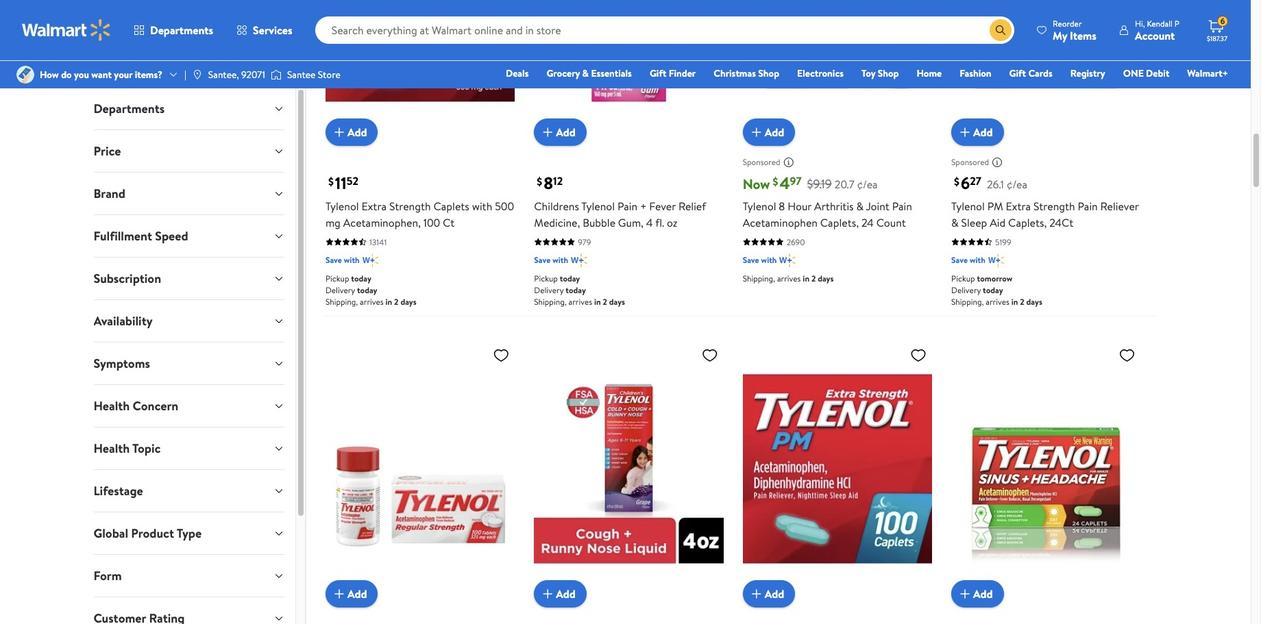 Task type: locate. For each thing, give the bounding box(es) containing it.
aid
[[990, 215, 1006, 230]]

1 vertical spatial 6
[[961, 171, 970, 195]]

add to cart image up 11
[[331, 124, 348, 140]]

1 horizontal spatial &
[[857, 199, 864, 214]]

8 up the childrens
[[544, 171, 553, 195]]

1 pickup today delivery today shipping, arrives in 2 days from the left
[[326, 273, 417, 308]]

0 horizontal spatial caplets,
[[821, 215, 859, 230]]

0 horizontal spatial extra
[[362, 199, 387, 214]]

christmas shop link
[[708, 66, 786, 81]]

26.1
[[987, 177, 1004, 192]]

arrives for 26.1 ¢/ea
[[986, 296, 1010, 308]]

days inside pickup tomorrow delivery today shipping, arrives in 2 days
[[1027, 296, 1043, 308]]

health concern
[[94, 398, 178, 415]]

want
[[91, 68, 112, 82]]

one debit link
[[1117, 66, 1176, 81]]

caplets, inside now $ 4 97 $9.19 20.7 ¢/ea tylenol 8 hour arthritis & joint pain acetaminophen caplets, 24 count
[[821, 215, 859, 230]]

pain left reliever
[[1078, 199, 1098, 214]]

2 tylenol from the left
[[582, 199, 615, 214]]

health
[[94, 398, 130, 415], [94, 440, 130, 457]]

4 left fl.
[[646, 215, 653, 230]]

deals link
[[500, 66, 535, 81]]

speed
[[155, 228, 188, 245]]

3 pain from the left
[[1078, 199, 1098, 214]]

symptoms button
[[83, 343, 295, 385]]

3 $ from the left
[[773, 174, 779, 189]]

form tab
[[83, 555, 295, 597]]

pickup today delivery today shipping, arrives in 2 days for 11
[[326, 273, 417, 308]]

subscription tab
[[83, 258, 295, 300]]

$ for 11
[[328, 174, 334, 189]]

extra
[[362, 199, 387, 214], [1006, 199, 1031, 214]]

1 horizontal spatial 8
[[779, 199, 785, 214]]

2 ad disclaimer and feedback image from the left
[[992, 157, 1003, 168]]

with for 26.1 ¢/ea
[[970, 254, 986, 266]]

gift left cards
[[1010, 67, 1026, 80]]

finder
[[669, 67, 696, 80]]

1 add to cart image from the left
[[331, 124, 348, 140]]

0 horizontal spatial delivery
[[326, 284, 355, 296]]

oz
[[667, 215, 678, 230]]

departments down your
[[94, 100, 165, 117]]

3 save with from the left
[[743, 254, 777, 266]]

items
[[1070, 28, 1097, 43]]

pm
[[988, 199, 1004, 214]]

sponsored up 27
[[952, 157, 989, 168]]

1 vertical spatial departments
[[94, 100, 165, 117]]

how
[[40, 68, 59, 82]]

11
[[335, 171, 347, 195]]

arrives down "979"
[[569, 296, 592, 308]]

santee, 92071
[[208, 68, 265, 82]]

with left 500
[[472, 199, 493, 214]]

$ left 12
[[537, 174, 543, 189]]

& inside $ 6 27 26.1 ¢/ea tylenol pm extra strength pain reliever & sleep aid caplets, 24ct
[[952, 215, 959, 230]]

0 horizontal spatial ad disclaimer and feedback image
[[783, 157, 794, 168]]

1 horizontal spatial strength
[[1034, 199, 1076, 214]]

1 horizontal spatial pickup today delivery today shipping, arrives in 2 days
[[534, 273, 625, 308]]

add for add to cart image corresponding to tylenol sinus congestion and pain caplets (pack of 16) image at the right bottom of page
[[974, 587, 993, 602]]

strength inside tylenol extra strength caplets with 500 mg acetaminophen, 100 ct
[[389, 199, 431, 214]]

today inside pickup tomorrow delivery today shipping, arrives in 2 days
[[983, 284, 1004, 296]]

in for 11
[[386, 296, 392, 308]]

strength up 24ct
[[1034, 199, 1076, 214]]

fl.
[[656, 215, 665, 230]]

save down medicine,
[[534, 254, 551, 266]]

tylenol sinus congestion and pain caplets (pack of 16) image
[[952, 341, 1141, 598]]

2 horizontal spatial pain
[[1078, 199, 1098, 214]]

1 horizontal spatial shop
[[878, 67, 899, 80]]

health inside the health topic dropdown button
[[94, 440, 130, 457]]

pickup inside pickup tomorrow delivery today shipping, arrives in 2 days
[[952, 273, 975, 284]]

1 ad disclaimer and feedback image from the left
[[783, 157, 794, 168]]

2 horizontal spatial pickup
[[952, 273, 975, 284]]

1 horizontal spatial gift
[[1010, 67, 1026, 80]]

1 vertical spatial health
[[94, 440, 130, 457]]

6 up $187.37
[[1221, 15, 1225, 27]]

24
[[862, 215, 874, 230]]

p
[[1175, 17, 1180, 29]]

tylenol regular strength tablets with 325 mg acetaminophen, 100ct image
[[326, 341, 515, 598]]

0 horizontal spatial sponsored
[[743, 157, 781, 168]]

lifestage tab
[[83, 470, 295, 512]]

6 left 26.1
[[961, 171, 970, 195]]

1 horizontal spatial 6
[[1221, 15, 1225, 27]]

4 up the hour on the right top
[[780, 171, 790, 195]]

1 ¢/ea from the left
[[857, 177, 878, 192]]

1 horizontal spatial ad disclaimer and feedback image
[[992, 157, 1003, 168]]

with down medicine,
[[553, 254, 568, 266]]

departments button
[[83, 88, 295, 130]]

caplets,
[[821, 215, 859, 230], [1009, 215, 1047, 230]]

1 pain from the left
[[618, 199, 638, 214]]

tylenol up bubble
[[582, 199, 615, 214]]

with for 8
[[553, 254, 568, 266]]

0 vertical spatial health
[[94, 398, 130, 415]]

global product type
[[94, 525, 202, 542]]

with for $9.19
[[761, 254, 777, 266]]

¢/ea right 26.1
[[1007, 177, 1028, 192]]

8 inside now $ 4 97 $9.19 20.7 ¢/ea tylenol 8 hour arthritis & joint pain acetaminophen caplets, 24 count
[[779, 199, 785, 214]]

4
[[780, 171, 790, 195], [646, 215, 653, 230]]

2 horizontal spatial delivery
[[952, 284, 981, 296]]

0 horizontal spatial pain
[[618, 199, 638, 214]]

0 vertical spatial &
[[582, 67, 589, 80]]

0 vertical spatial 8
[[544, 171, 553, 195]]

2 horizontal spatial &
[[952, 215, 959, 230]]

save with for 26.1 ¢/ea
[[952, 254, 986, 266]]

fulfillment speed
[[94, 228, 188, 245]]

health left topic at the left
[[94, 440, 130, 457]]

1 extra from the left
[[362, 199, 387, 214]]

symptoms
[[94, 355, 150, 372]]

save down the "sleep"
[[952, 254, 968, 266]]

extra right pm
[[1006, 199, 1031, 214]]

0 horizontal spatial 8
[[544, 171, 553, 195]]

2 delivery from the left
[[534, 284, 564, 296]]

0 horizontal spatial shop
[[759, 67, 780, 80]]

 image
[[271, 68, 282, 82], [192, 69, 203, 80]]

97
[[790, 174, 802, 189]]

save down mg
[[326, 254, 342, 266]]

4 $ from the left
[[954, 174, 960, 189]]

1 vertical spatial 8
[[779, 199, 785, 214]]

1 horizontal spatial  image
[[271, 68, 282, 82]]

fever
[[650, 199, 676, 214]]

shop
[[759, 67, 780, 80], [878, 67, 899, 80]]

add for tylenol pm extra strength pain reliever & sleep aid caplets, 100 ct image's add to cart image
[[765, 587, 785, 602]]

$9.19
[[807, 175, 832, 192]]

brand
[[94, 185, 125, 202]]

toy shop link
[[856, 66, 905, 81]]

caplets, down arthritis
[[821, 215, 859, 230]]

caplets, right aid in the right of the page
[[1009, 215, 1047, 230]]

1 horizontal spatial ¢/ea
[[1007, 177, 1028, 192]]

global product type button
[[83, 513, 295, 555]]

walmart plus image down the 13141
[[363, 254, 379, 267]]

add to cart image for tylenol pm extra strength pain reliever & sleep aid caplets, 100 ct image
[[748, 587, 765, 603]]

electronics link
[[791, 66, 850, 81]]

add for add to cart image associated with the children's tylenol cold + cough + runny nose medicine, grape, 4 fl. oz image
[[556, 587, 576, 602]]

$ left 11
[[328, 174, 334, 189]]

1 horizontal spatial delivery
[[534, 284, 564, 296]]

4 save from the left
[[952, 254, 968, 266]]

1 horizontal spatial caplets,
[[1009, 215, 1047, 230]]

acetaminophen
[[743, 215, 818, 230]]

pain up count
[[892, 199, 912, 214]]

2 for 11
[[394, 296, 399, 308]]

2 strength from the left
[[1034, 199, 1076, 214]]

0 horizontal spatial strength
[[389, 199, 431, 214]]

tylenol extra strength caplets with 500 mg acetaminophen, 100 ct image
[[326, 0, 515, 135]]

&
[[582, 67, 589, 80], [857, 199, 864, 214], [952, 215, 959, 230]]

1 sponsored from the left
[[743, 157, 781, 168]]

0 vertical spatial 4
[[780, 171, 790, 195]]

in inside pickup tomorrow delivery today shipping, arrives in 2 days
[[1012, 296, 1018, 308]]

today
[[351, 273, 372, 284], [560, 273, 580, 284], [357, 284, 377, 296], [566, 284, 586, 296], [983, 284, 1004, 296]]

4 inside now $ 4 97 $9.19 20.7 ¢/ea tylenol 8 hour arthritis & joint pain acetaminophen caplets, 24 count
[[780, 171, 790, 195]]

2 inside pickup tomorrow delivery today shipping, arrives in 2 days
[[1020, 296, 1025, 308]]

store
[[318, 68, 341, 82]]

concern
[[133, 398, 178, 415]]

gift left "finder"
[[650, 67, 667, 80]]

pickup down medicine,
[[534, 273, 558, 284]]

13141
[[369, 236, 387, 248]]

departments inside departments popup button
[[150, 23, 213, 38]]

 image
[[16, 66, 34, 84]]

add for tylenol regular strength tablets with 325 mg acetaminophen, 100ct image's add to cart image
[[348, 587, 367, 602]]

days
[[818, 273, 834, 284], [401, 296, 417, 308], [609, 296, 625, 308], [1027, 296, 1043, 308]]

2 vertical spatial &
[[952, 215, 959, 230]]

tylenol pm extra strength pain reliever & sleep aid caplets, 100 ct image
[[743, 341, 933, 598]]

1 horizontal spatial pickup
[[534, 273, 558, 284]]

today for 11
[[357, 284, 377, 296]]

services
[[253, 23, 293, 38]]

2 ¢/ea from the left
[[1007, 177, 1028, 192]]

christmas shop
[[714, 67, 780, 80]]

arrives inside pickup tomorrow delivery today shipping, arrives in 2 days
[[986, 296, 1010, 308]]

walmart plus image for 8
[[571, 254, 587, 267]]

walmart plus image
[[363, 254, 379, 267], [571, 254, 587, 267], [989, 254, 1005, 267]]

& for $
[[857, 199, 864, 214]]

today for 26.1 ¢/ea
[[983, 284, 1004, 296]]

save with down mg
[[326, 254, 360, 266]]

arthritis
[[815, 199, 854, 214]]

$ right now
[[773, 174, 779, 189]]

2 sponsored from the left
[[952, 157, 989, 168]]

$ 11 52
[[328, 171, 359, 195]]

days for 11
[[401, 296, 417, 308]]

3 save from the left
[[743, 254, 759, 266]]

with up tomorrow
[[970, 254, 986, 266]]

global product type tab
[[83, 513, 295, 555]]

delivery down medicine,
[[534, 284, 564, 296]]

0 vertical spatial departments
[[150, 23, 213, 38]]

shop for toy shop
[[878, 67, 899, 80]]

pickup left tomorrow
[[952, 273, 975, 284]]

add button
[[326, 119, 378, 146], [534, 119, 587, 146], [743, 119, 796, 146], [952, 119, 1004, 146], [326, 581, 378, 608], [534, 581, 587, 608], [743, 581, 796, 608], [952, 581, 1004, 608]]

1 walmart plus image from the left
[[363, 254, 379, 267]]

gift finder link
[[644, 66, 702, 81]]

1 delivery from the left
[[326, 284, 355, 296]]

one debit
[[1124, 67, 1170, 80]]

1 horizontal spatial 4
[[780, 171, 790, 195]]

2 shop from the left
[[878, 67, 899, 80]]

1 horizontal spatial walmart plus image
[[571, 254, 587, 267]]

0 horizontal spatial add to cart image
[[331, 124, 348, 140]]

pickup today delivery today shipping, arrives in 2 days down the 13141
[[326, 273, 417, 308]]

in for 8
[[594, 296, 601, 308]]

in
[[803, 273, 810, 284], [386, 296, 392, 308], [594, 296, 601, 308], [1012, 296, 1018, 308]]

0 horizontal spatial pickup
[[326, 273, 349, 284]]

arrives down tomorrow
[[986, 296, 1010, 308]]

fashion
[[960, 67, 992, 80]]

20.7
[[835, 177, 855, 192]]

sponsored for 6
[[952, 157, 989, 168]]

save left walmart plus icon on the top
[[743, 254, 759, 266]]

my
[[1053, 28, 1068, 43]]

how do you want your items?
[[40, 68, 163, 82]]

2 horizontal spatial walmart plus image
[[989, 254, 1005, 267]]

1 pickup from the left
[[326, 273, 349, 284]]

3 tylenol from the left
[[743, 199, 776, 214]]

$ inside $ 6 27 26.1 ¢/ea tylenol pm extra strength pain reliever & sleep aid caplets, 24ct
[[954, 174, 960, 189]]

0 horizontal spatial ¢/ea
[[857, 177, 878, 192]]

¢/ea right 20.7 at right
[[857, 177, 878, 192]]

in for 26.1 ¢/ea
[[1012, 296, 1018, 308]]

$ inside $ 11 52
[[328, 174, 334, 189]]

$ inside $ 8 12
[[537, 174, 543, 189]]

sponsored
[[743, 157, 781, 168], [952, 157, 989, 168]]

gift inside "link"
[[1010, 67, 1026, 80]]

kendall
[[1147, 17, 1173, 29]]

0 horizontal spatial  image
[[192, 69, 203, 80]]

0 horizontal spatial &
[[582, 67, 589, 80]]

save with up tomorrow
[[952, 254, 986, 266]]

symptoms tab
[[83, 343, 295, 385]]

4 save with from the left
[[952, 254, 986, 266]]

tylenol down now
[[743, 199, 776, 214]]

sponsored up now
[[743, 157, 781, 168]]

 image right 92071
[[271, 68, 282, 82]]

6 inside 6 $187.37
[[1221, 15, 1225, 27]]

Search search field
[[315, 16, 1015, 44]]

add to cart image for the children's tylenol cold + cough + runny nose medicine, grape, 4 fl. oz image
[[540, 587, 556, 603]]

with left walmart plus icon on the top
[[761, 254, 777, 266]]

2 health from the top
[[94, 440, 130, 457]]

+
[[640, 199, 647, 214]]

gift for gift cards
[[1010, 67, 1026, 80]]

1 shop from the left
[[759, 67, 780, 80]]

3 delivery from the left
[[952, 284, 981, 296]]

medicine,
[[534, 215, 580, 230]]

1 save from the left
[[326, 254, 342, 266]]

add to cart image for tylenol 8 hour arthritis & joint pain acetaminophen caplets, 24 count image
[[748, 124, 765, 140]]

2 caplets, from the left
[[1009, 215, 1047, 230]]

with
[[472, 199, 493, 214], [344, 254, 360, 266], [553, 254, 568, 266], [761, 254, 777, 266], [970, 254, 986, 266]]

 image right |
[[192, 69, 203, 80]]

pickup today delivery today shipping, arrives in 2 days for 8
[[534, 273, 625, 308]]

arrives down the 13141
[[360, 296, 384, 308]]

today for 8
[[566, 284, 586, 296]]

ad disclaimer and feedback image for 27
[[992, 157, 1003, 168]]

lifestage
[[94, 483, 143, 500]]

4 tylenol from the left
[[952, 199, 985, 214]]

shop right toy
[[878, 67, 899, 80]]

tylenol up the "sleep"
[[952, 199, 985, 214]]

ad disclaimer and feedback image up 26.1
[[992, 157, 1003, 168]]

strength
[[389, 199, 431, 214], [1034, 199, 1076, 214]]

delivery down mg
[[326, 284, 355, 296]]

2 save with from the left
[[534, 254, 568, 266]]

reorder my items
[[1053, 17, 1097, 43]]

extra up acetaminophen,
[[362, 199, 387, 214]]

ad disclaimer and feedback image up 97 on the top of the page
[[783, 157, 794, 168]]

1 tylenol from the left
[[326, 199, 359, 214]]

2 extra from the left
[[1006, 199, 1031, 214]]

add to cart image up now
[[748, 124, 765, 140]]

tab
[[83, 598, 295, 625]]

strength up 100
[[389, 199, 431, 214]]

sponsored for $
[[743, 157, 781, 168]]

hi,
[[1135, 17, 1145, 29]]

tylenol pm extra strength pain reliever & sleep aid caplets, 24ct image
[[952, 0, 1141, 135]]

shipping, inside pickup tomorrow delivery today shipping, arrives in 2 days
[[952, 296, 984, 308]]

$ inside now $ 4 97 $9.19 20.7 ¢/ea tylenol 8 hour arthritis & joint pain acetaminophen caplets, 24 count
[[773, 174, 779, 189]]

items?
[[135, 68, 163, 82]]

0 vertical spatial 6
[[1221, 15, 1225, 27]]

8 up acetaminophen at the right of the page
[[779, 199, 785, 214]]

tylenol inside now $ 4 97 $9.19 20.7 ¢/ea tylenol 8 hour arthritis & joint pain acetaminophen caplets, 24 count
[[743, 199, 776, 214]]

1 vertical spatial &
[[857, 199, 864, 214]]

 image for santee, 92071
[[192, 69, 203, 80]]

0 horizontal spatial walmart plus image
[[363, 254, 379, 267]]

subscription button
[[83, 258, 295, 300]]

1 caplets, from the left
[[821, 215, 859, 230]]

pain
[[618, 199, 638, 214], [892, 199, 912, 214], [1078, 199, 1098, 214]]

3 pickup from the left
[[952, 273, 975, 284]]

1 save with from the left
[[326, 254, 360, 266]]

& right grocery
[[582, 67, 589, 80]]

pain left +
[[618, 199, 638, 214]]

0 horizontal spatial pickup today delivery today shipping, arrives in 2 days
[[326, 273, 417, 308]]

pickup tomorrow delivery today shipping, arrives in 2 days
[[952, 273, 1043, 308]]

$
[[328, 174, 334, 189], [537, 174, 543, 189], [773, 174, 779, 189], [954, 174, 960, 189]]

with inside tylenol extra strength caplets with 500 mg acetaminophen, 100 ct
[[472, 199, 493, 214]]

2 pickup today delivery today shipping, arrives in 2 days from the left
[[534, 273, 625, 308]]

walmart plus image down "979"
[[571, 254, 587, 267]]

0 horizontal spatial 4
[[646, 215, 653, 230]]

walmart plus image up tomorrow
[[989, 254, 1005, 267]]

pickup today delivery today shipping, arrives in 2 days down "979"
[[534, 273, 625, 308]]

& inside now $ 4 97 $9.19 20.7 ¢/ea tylenol 8 hour arthritis & joint pain acetaminophen caplets, 24 count
[[857, 199, 864, 214]]

joint
[[866, 199, 890, 214]]

your
[[114, 68, 133, 82]]

2 pickup from the left
[[534, 273, 558, 284]]

bubble
[[583, 215, 616, 230]]

with down acetaminophen,
[[344, 254, 360, 266]]

1 strength from the left
[[389, 199, 431, 214]]

& left joint at the top of the page
[[857, 199, 864, 214]]

save with
[[326, 254, 360, 266], [534, 254, 568, 266], [743, 254, 777, 266], [952, 254, 986, 266]]

add to cart image
[[331, 124, 348, 140], [748, 124, 765, 140]]

delivery down the "sleep"
[[952, 284, 981, 296]]

2 for 8
[[603, 296, 607, 308]]

save with down medicine,
[[534, 254, 568, 266]]

1 horizontal spatial extra
[[1006, 199, 1031, 214]]

1 $ from the left
[[328, 174, 334, 189]]

2 save from the left
[[534, 254, 551, 266]]

pickup down mg
[[326, 273, 349, 284]]

departments up |
[[150, 23, 213, 38]]

save for 11
[[326, 254, 342, 266]]

1 vertical spatial 4
[[646, 215, 653, 230]]

1 horizontal spatial pain
[[892, 199, 912, 214]]

gift for gift finder
[[650, 67, 667, 80]]

2 walmart plus image from the left
[[571, 254, 587, 267]]

health inside health concern dropdown button
[[94, 398, 130, 415]]

2 add to cart image from the left
[[748, 124, 765, 140]]

health down symptoms
[[94, 398, 130, 415]]

1 horizontal spatial sponsored
[[952, 157, 989, 168]]

0 horizontal spatial gift
[[650, 67, 667, 80]]

shop for christmas shop
[[759, 67, 780, 80]]

ad disclaimer and feedback image
[[783, 157, 794, 168], [992, 157, 1003, 168]]

2 gift from the left
[[1010, 67, 1026, 80]]

departments tab
[[83, 88, 295, 130]]

& left the "sleep"
[[952, 215, 959, 230]]

save with left walmart plus icon on the top
[[743, 254, 777, 266]]

home link
[[911, 66, 948, 81]]

4 inside childrens tylenol pain + fever relief medicine, bubble gum, 4 fl. oz
[[646, 215, 653, 230]]

shop right 'christmas'
[[759, 67, 780, 80]]

1 horizontal spatial add to cart image
[[748, 124, 765, 140]]

2 $ from the left
[[537, 174, 543, 189]]

add to cart image
[[540, 124, 556, 140], [957, 124, 974, 140], [331, 587, 348, 603], [540, 587, 556, 603], [748, 587, 765, 603], [957, 587, 974, 603]]

Walmart Site-Wide search field
[[315, 16, 1015, 44]]

add for add to cart icon corresponding to tylenol extra strength caplets with 500 mg acetaminophen, 100 ct image
[[348, 125, 367, 140]]

0 horizontal spatial 6
[[961, 171, 970, 195]]

$ left 27
[[954, 174, 960, 189]]

tylenol up mg
[[326, 199, 359, 214]]

2 pain from the left
[[892, 199, 912, 214]]

gum,
[[618, 215, 644, 230]]

3 walmart plus image from the left
[[989, 254, 1005, 267]]

1 gift from the left
[[650, 67, 667, 80]]

pickup for 11
[[326, 273, 349, 284]]

pickup
[[326, 273, 349, 284], [534, 273, 558, 284], [952, 273, 975, 284]]

departments
[[150, 23, 213, 38], [94, 100, 165, 117]]

1 health from the top
[[94, 398, 130, 415]]

health topic tab
[[83, 428, 295, 470]]



Task type: vqa. For each thing, say whether or not it's contained in the screenshot.


Task type: describe. For each thing, give the bounding box(es) containing it.
tylenol extra strength caplets with 500 mg acetaminophen, 100 ct
[[326, 199, 514, 230]]

pain inside now $ 4 97 $9.19 20.7 ¢/ea tylenol 8 hour arthritis & joint pain acetaminophen caplets, 24 count
[[892, 199, 912, 214]]

hour
[[788, 199, 812, 214]]

form
[[94, 568, 122, 585]]

fulfillment speed tab
[[83, 215, 295, 257]]

100
[[424, 215, 440, 230]]

strength inside $ 6 27 26.1 ¢/ea tylenol pm extra strength pain reliever & sleep aid caplets, 24ct
[[1034, 199, 1076, 214]]

account
[[1135, 28, 1175, 43]]

save with for 8
[[534, 254, 568, 266]]

& for 6
[[952, 215, 959, 230]]

shipping, arrives in 2 days
[[743, 273, 834, 284]]

health topic button
[[83, 428, 295, 470]]

grocery & essentials
[[547, 67, 632, 80]]

save for 8
[[534, 254, 551, 266]]

add to cart image for tylenol sinus congestion and pain caplets (pack of 16) image at the right bottom of page
[[957, 587, 974, 603]]

$187.37
[[1207, 34, 1228, 43]]

electronics
[[797, 67, 844, 80]]

health for health topic
[[94, 440, 130, 457]]

price button
[[83, 130, 295, 172]]

grocery & essentials link
[[541, 66, 638, 81]]

availability tab
[[83, 300, 295, 342]]

children's tylenol cold + cough + runny nose medicine, grape, 4 fl. oz image
[[534, 341, 724, 598]]

24ct
[[1050, 215, 1074, 230]]

grocery
[[547, 67, 580, 80]]

reliever
[[1101, 199, 1139, 214]]

shipping, for 8
[[534, 296, 567, 308]]

now
[[743, 175, 770, 193]]

ad disclaimer and feedback image for 4
[[783, 157, 794, 168]]

deals
[[506, 67, 529, 80]]

$ for 8
[[537, 174, 543, 189]]

mg
[[326, 215, 341, 230]]

type
[[177, 525, 202, 542]]

$ 8 12
[[537, 171, 563, 195]]

toy
[[862, 67, 876, 80]]

6 $187.37
[[1207, 15, 1228, 43]]

one
[[1124, 67, 1144, 80]]

you
[[74, 68, 89, 82]]

tylenol inside $ 6 27 26.1 ¢/ea tylenol pm extra strength pain reliever & sleep aid caplets, 24ct
[[952, 199, 985, 214]]

registry link
[[1065, 66, 1112, 81]]

delivery for 11
[[326, 284, 355, 296]]

hi, kendall p account
[[1135, 17, 1180, 43]]

gift finder
[[650, 67, 696, 80]]

reorder
[[1053, 17, 1082, 29]]

27
[[970, 174, 982, 189]]

sleep
[[962, 215, 988, 230]]

health for health concern
[[94, 398, 130, 415]]

price tab
[[83, 130, 295, 172]]

walmart plus image for 11
[[363, 254, 379, 267]]

do
[[61, 68, 72, 82]]

delivery inside pickup tomorrow delivery today shipping, arrives in 2 days
[[952, 284, 981, 296]]

500
[[495, 199, 514, 214]]

979
[[578, 236, 591, 248]]

fulfillment speed button
[[83, 215, 295, 257]]

home
[[917, 67, 942, 80]]

 image for santee store
[[271, 68, 282, 82]]

arrives down walmart plus icon on the top
[[777, 273, 801, 284]]

5199
[[996, 236, 1012, 248]]

$ for 6
[[954, 174, 960, 189]]

childrens
[[534, 199, 579, 214]]

health concern tab
[[83, 385, 295, 427]]

brand tab
[[83, 173, 295, 215]]

search icon image
[[996, 25, 1007, 36]]

santee store
[[287, 68, 341, 82]]

shipping, for 26.1 ¢/ea
[[952, 296, 984, 308]]

tylenol inside tylenol extra strength caplets with 500 mg acetaminophen, 100 ct
[[326, 199, 359, 214]]

tylenol inside childrens tylenol pain + fever relief medicine, bubble gum, 4 fl. oz
[[582, 199, 615, 214]]

extra inside tylenol extra strength caplets with 500 mg acetaminophen, 100 ct
[[362, 199, 387, 214]]

registry
[[1071, 67, 1106, 80]]

days for 26.1 ¢/ea
[[1027, 296, 1043, 308]]

health topic
[[94, 440, 161, 457]]

availability
[[94, 313, 153, 330]]

92071
[[241, 68, 265, 82]]

ct
[[443, 215, 455, 230]]

caplets, inside $ 6 27 26.1 ¢/ea tylenol pm extra strength pain reliever & sleep aid caplets, 24ct
[[1009, 215, 1047, 230]]

¢/ea inside now $ 4 97 $9.19 20.7 ¢/ea tylenol 8 hour arthritis & joint pain acetaminophen caplets, 24 count
[[857, 177, 878, 192]]

cards
[[1029, 67, 1053, 80]]

with for 11
[[344, 254, 360, 266]]

now $ 4 97 $9.19 20.7 ¢/ea tylenol 8 hour arthritis & joint pain acetaminophen caplets, 24 count
[[743, 171, 912, 230]]

arrives for 8
[[569, 296, 592, 308]]

extra inside $ 6 27 26.1 ¢/ea tylenol pm extra strength pain reliever & sleep aid caplets, 24ct
[[1006, 199, 1031, 214]]

toy shop
[[862, 67, 899, 80]]

health concern button
[[83, 385, 295, 427]]

add to favorites list, tylenol sinus congestion and pain caplets (pack of 16) image
[[1119, 347, 1136, 364]]

tomorrow
[[977, 273, 1013, 284]]

lifestage button
[[83, 470, 295, 512]]

days for 8
[[609, 296, 625, 308]]

pickup for 8
[[534, 273, 558, 284]]

save for 26.1 ¢/ea
[[952, 254, 968, 266]]

topic
[[132, 440, 161, 457]]

caplets
[[434, 199, 470, 214]]

6 inside $ 6 27 26.1 ¢/ea tylenol pm extra strength pain reliever & sleep aid caplets, 24ct
[[961, 171, 970, 195]]

add to cart image for tylenol regular strength tablets with 325 mg acetaminophen, 100ct image
[[331, 587, 348, 603]]

save for $9.19
[[743, 254, 759, 266]]

departments inside departments dropdown button
[[94, 100, 165, 117]]

2 for 26.1 ¢/ea
[[1020, 296, 1025, 308]]

save with for 11
[[326, 254, 360, 266]]

tylenol 8 hour arthritis & joint pain acetaminophen caplets, 24 count image
[[743, 0, 933, 135]]

shipping, for 11
[[326, 296, 358, 308]]

walmart image
[[22, 19, 111, 41]]

form button
[[83, 555, 295, 597]]

add to favorites list, tylenol pm extra strength pain reliever & sleep aid caplets, 100 ct image
[[911, 347, 927, 364]]

pain inside childrens tylenol pain + fever relief medicine, bubble gum, 4 fl. oz
[[618, 199, 638, 214]]

gift cards
[[1010, 67, 1053, 80]]

brand button
[[83, 173, 295, 215]]

add to cart image for tylenol extra strength caplets with 500 mg acetaminophen, 100 ct image
[[331, 124, 348, 140]]

pain inside $ 6 27 26.1 ¢/ea tylenol pm extra strength pain reliever & sleep aid caplets, 24ct
[[1078, 199, 1098, 214]]

count
[[877, 215, 906, 230]]

childrens tylenol pain + fever relief medicine, bubble gum, 4 fl. oz
[[534, 199, 706, 230]]

availability button
[[83, 300, 295, 342]]

save with for $9.19
[[743, 254, 777, 266]]

¢/ea inside $ 6 27 26.1 ¢/ea tylenol pm extra strength pain reliever & sleep aid caplets, 24ct
[[1007, 177, 1028, 192]]

relief
[[679, 199, 706, 214]]

add to favorites list, children's tylenol cold + cough + runny nose medicine, grape, 4 fl. oz image
[[702, 347, 718, 364]]

essentials
[[591, 67, 632, 80]]

add to favorites list, tylenol regular strength tablets with 325 mg acetaminophen, 100ct image
[[493, 347, 510, 364]]

arrives for 11
[[360, 296, 384, 308]]

12
[[553, 174, 563, 189]]

walmart+
[[1188, 67, 1229, 80]]

childrens tylenol pain + fever relief medicine, bubble gum, 4 fl. oz image
[[534, 0, 724, 135]]

delivery for 8
[[534, 284, 564, 296]]

product
[[131, 525, 174, 542]]

walmart plus image
[[780, 254, 796, 267]]

add for add to cart icon for tylenol 8 hour arthritis & joint pain acetaminophen caplets, 24 count image
[[765, 125, 785, 140]]

departments button
[[122, 14, 225, 47]]

|
[[184, 68, 186, 82]]

gift cards link
[[1003, 66, 1059, 81]]



